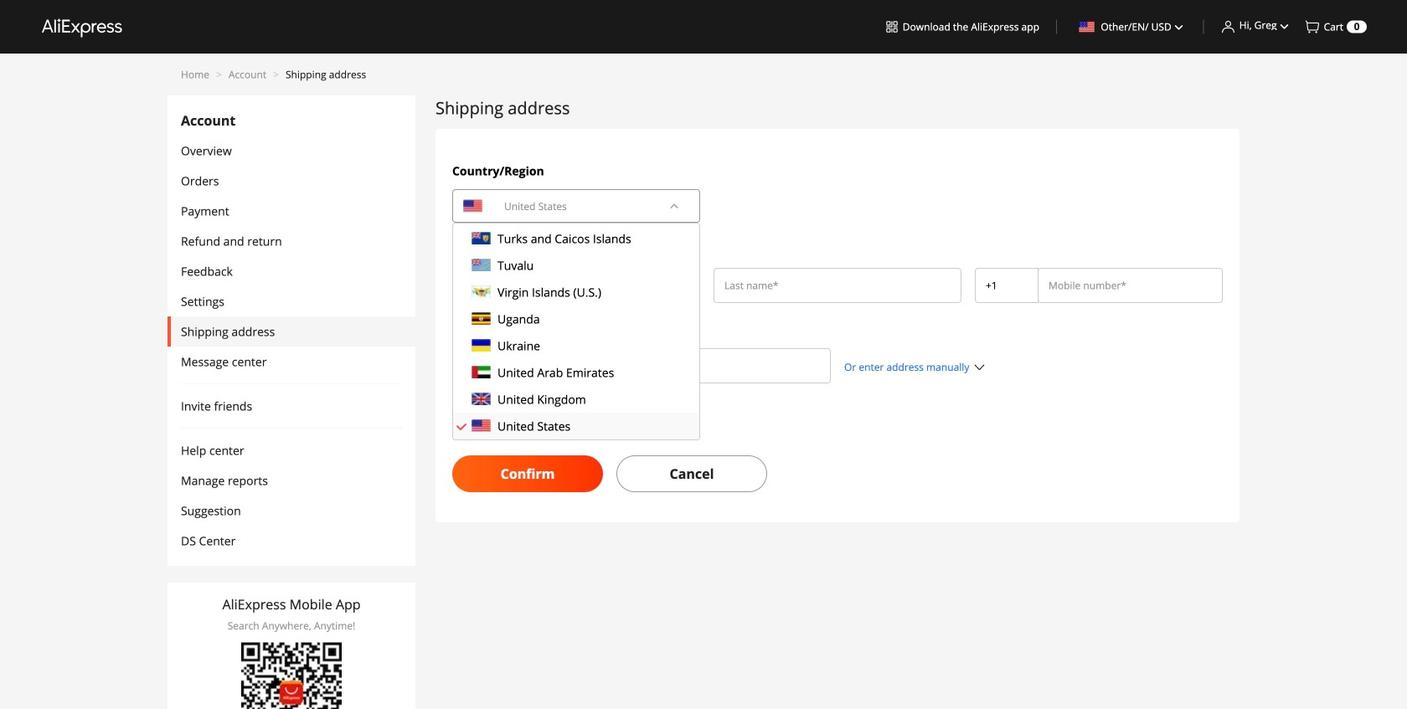 Task type: vqa. For each thing, say whether or not it's contained in the screenshot.
the topmost row
yes



Task type: locate. For each thing, give the bounding box(es) containing it.
list box
[[452, 199, 700, 441]]

None field
[[986, 277, 1028, 294]]

United States field
[[494, 192, 659, 220]]

search image
[[463, 361, 473, 371]]

Search by ZIP Code, street, or address field
[[473, 358, 820, 374]]

row
[[446, 268, 1230, 308], [446, 348, 1230, 397]]

1 vertical spatial row
[[446, 348, 1230, 397]]

grid
[[446, 163, 1230, 493]]

0 vertical spatial row
[[446, 268, 1230, 308]]



Task type: describe. For each thing, give the bounding box(es) containing it.
1 row from the top
[[446, 268, 1230, 308]]

Mobile number* field
[[1049, 277, 1212, 294]]

First name* field
[[463, 277, 689, 294]]

Last name* field
[[725, 277, 951, 294]]

2 row from the top
[[446, 348, 1230, 397]]

arrow down image
[[669, 201, 679, 211]]



